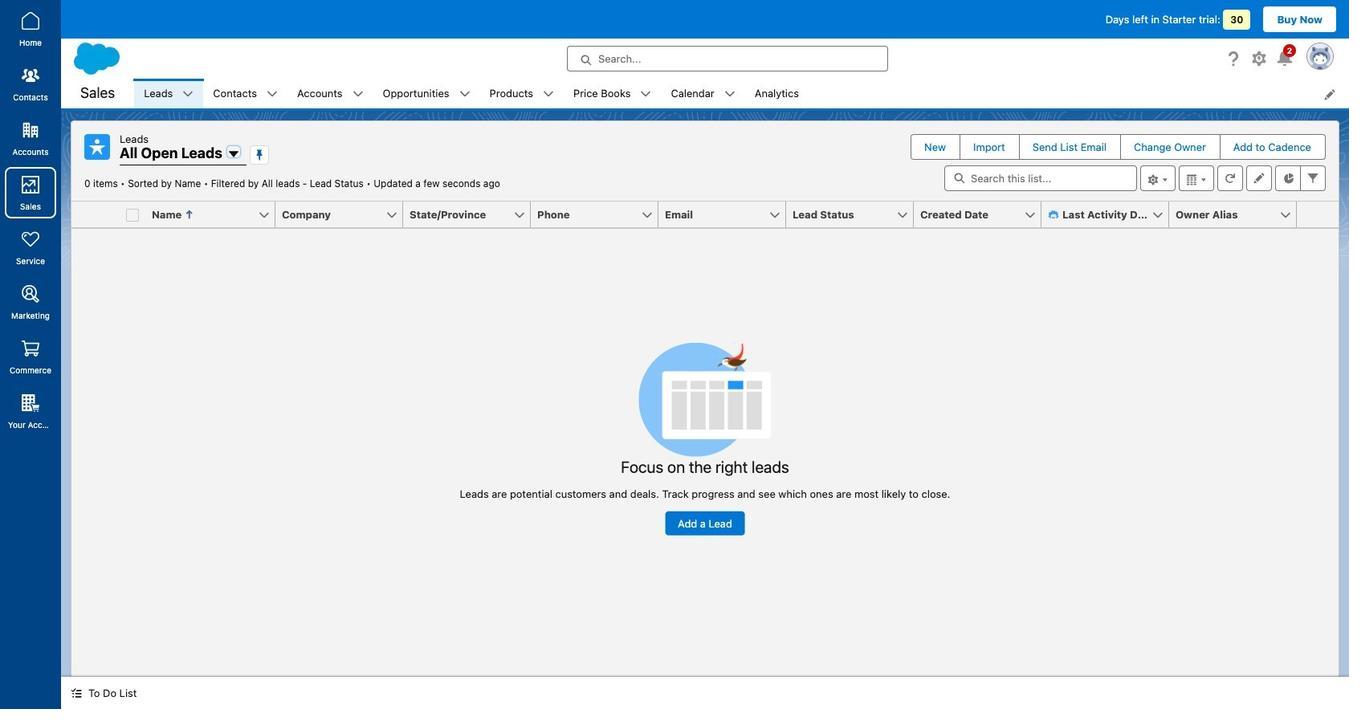 Task type: locate. For each thing, give the bounding box(es) containing it.
status
[[460, 342, 950, 535]]

text default image for 1st list item from the right
[[724, 89, 735, 100]]

item number element
[[71, 202, 120, 228]]

phone element
[[531, 202, 668, 228]]

lead status element
[[786, 202, 923, 228]]

4 list item from the left
[[373, 79, 480, 108]]

2 list item from the left
[[203, 79, 287, 108]]

last activity date element
[[1041, 202, 1179, 228]]

cell inside all open leads|leads|list view element
[[120, 202, 145, 228]]

item number image
[[71, 202, 120, 227]]

list
[[134, 79, 1349, 108]]

text default image for fourth list item from the left
[[459, 89, 470, 100]]

state/province element
[[403, 202, 540, 228]]

list item
[[134, 79, 203, 108], [203, 79, 287, 108], [287, 79, 373, 108], [373, 79, 480, 108], [480, 79, 564, 108], [564, 79, 661, 108], [661, 79, 745, 108]]

1 list item from the left
[[134, 79, 203, 108]]

text default image
[[352, 89, 363, 100], [459, 89, 470, 100], [543, 89, 554, 100], [724, 89, 735, 100], [71, 688, 82, 699]]

Search All Open Leads list view. search field
[[944, 165, 1137, 191]]

company element
[[275, 202, 413, 228]]

cell
[[120, 202, 145, 228]]

text default image
[[183, 89, 194, 100], [267, 89, 278, 100], [640, 89, 652, 100], [1048, 209, 1059, 220]]



Task type: describe. For each thing, give the bounding box(es) containing it.
all open leads|leads|list view element
[[71, 120, 1339, 677]]

text default image for 3rd list item from right
[[543, 89, 554, 100]]

text default image inside last activity date "element"
[[1048, 209, 1059, 220]]

created date element
[[914, 202, 1051, 228]]

action element
[[1297, 202, 1339, 228]]

5 list item from the left
[[480, 79, 564, 108]]

7 list item from the left
[[661, 79, 745, 108]]

action image
[[1297, 202, 1339, 227]]

6 list item from the left
[[564, 79, 661, 108]]

3 list item from the left
[[287, 79, 373, 108]]

all open leads status
[[84, 177, 374, 190]]

text default image for 5th list item from right
[[352, 89, 363, 100]]

owner alias element
[[1169, 202, 1306, 228]]

status inside all open leads|leads|list view element
[[460, 342, 950, 535]]

email element
[[658, 202, 796, 228]]

name element
[[145, 202, 285, 228]]



Task type: vqa. For each thing, say whether or not it's contained in the screenshot.
5th list item from right
yes



